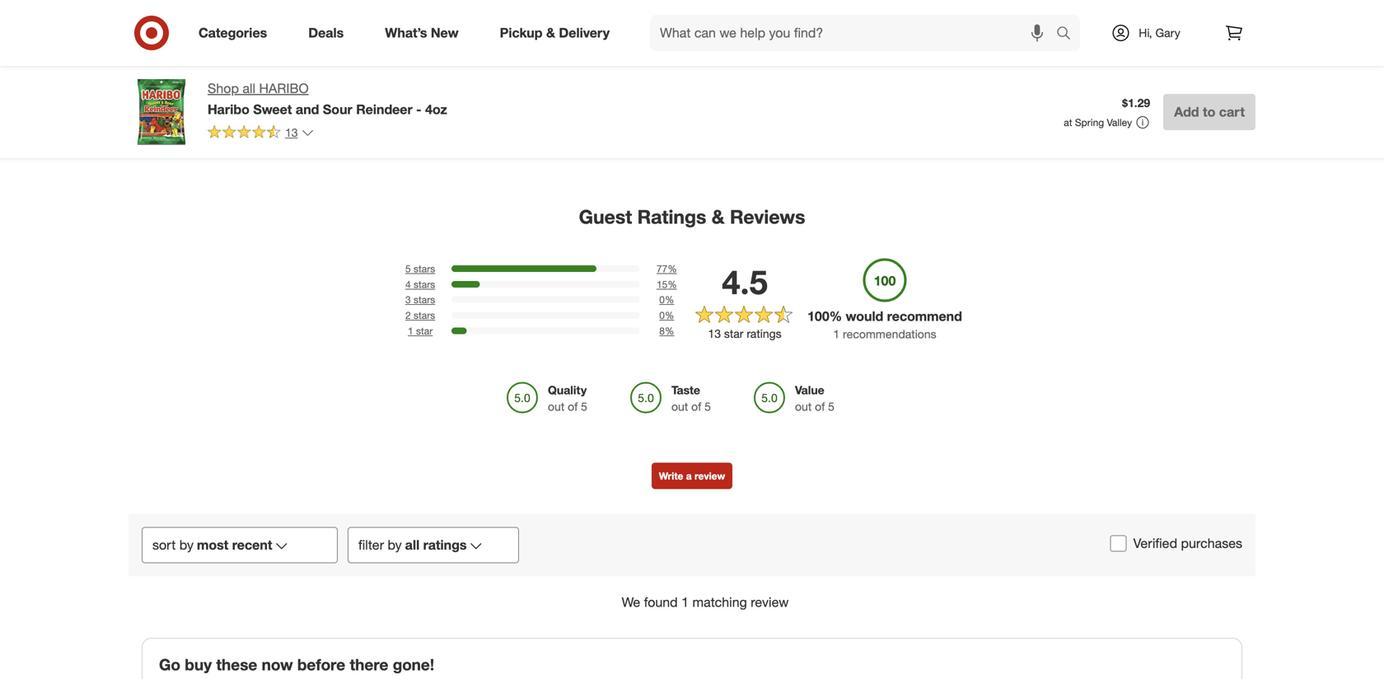 Task type: vqa. For each thing, say whether or not it's contained in the screenshot.
16.9
no



Task type: locate. For each thing, give the bounding box(es) containing it.
out down quality at the left bottom
[[548, 399, 565, 414]]

recent
[[232, 537, 272, 553]]

hi,
[[1139, 26, 1152, 40]]

sponsored inside $2.49 gumi yum surpise puppy rescue - 1ct sponsored
[[307, 63, 355, 75]]

now
[[262, 655, 293, 674]]

sponsored down 'spearmint'
[[1147, 63, 1196, 75]]

1 vertical spatial 13
[[708, 326, 721, 341]]

1 vertical spatial review
[[751, 594, 789, 610]]

0 % down 15 %
[[659, 293, 674, 306]]

1 0 from the top
[[659, 293, 665, 306]]

quest
[[138, 34, 169, 49]]

4.5
[[722, 262, 768, 302]]

1 horizontal spatial candy
[[1076, 49, 1110, 63]]

out down value
[[795, 399, 812, 414]]

0 vertical spatial all
[[243, 80, 255, 96]]

1 right found
[[682, 594, 689, 610]]

stars for 3 stars
[[414, 293, 435, 306]]

0 horizontal spatial candy
[[811, 63, 844, 77]]

all right 'filter'
[[405, 537, 420, 553]]

2 merci from the left
[[811, 34, 840, 49]]

stars up '1 star'
[[414, 309, 435, 321]]

delivery
[[559, 25, 610, 41]]

of inside $6.99 merci finest assortment of european chocolates, candy gift box - 16ct/7oz
[[811, 49, 821, 63]]

$2.49 gumi yum surpise puppy rescue - 1ct sponsored
[[307, 20, 438, 75]]

1 by from the left
[[179, 537, 194, 553]]

$2.49
[[307, 20, 335, 34]]

- inside hershey's peppermint bark bells holiday candy - 9oz
[[979, 63, 983, 77]]

out inside quality out of 5
[[548, 399, 565, 414]]

13 inside 13 link
[[285, 125, 298, 140]]

merci inside $6.99 merci finest assortment of european chocolates, candy gift box - 16ct/7oz
[[811, 34, 840, 49]]

0.49oz
[[1202, 49, 1236, 63]]

5 inside quality out of 5
[[581, 399, 587, 414]]

0 vertical spatial &
[[546, 25, 555, 41]]

surpise
[[363, 34, 402, 49]]

0 vertical spatial 0 %
[[659, 293, 674, 306]]

13 right the '8 %'
[[708, 326, 721, 341]]

1
[[408, 325, 413, 337], [833, 327, 840, 341], [682, 594, 689, 610]]

of down $6.99
[[811, 49, 821, 63]]

of down value
[[815, 399, 825, 414]]

review right a
[[695, 470, 725, 482]]

stars down the 4 stars
[[414, 293, 435, 306]]

stars down 5 stars at top left
[[414, 278, 435, 290]]

1 horizontal spatial star
[[724, 326, 744, 341]]

1 out from the left
[[548, 399, 565, 414]]

sour
[[323, 101, 353, 117]]

2 horizontal spatial sponsored
[[1147, 63, 1196, 75]]

0 vertical spatial review
[[695, 470, 725, 482]]

0 % for 3 stars
[[659, 293, 674, 306]]

2 vertical spatial &
[[712, 205, 725, 228]]

2 horizontal spatial out
[[795, 399, 812, 414]]

3 stars from the top
[[414, 293, 435, 306]]

- left 9oz
[[979, 63, 983, 77]]

star down 2 stars
[[416, 325, 433, 337]]

1 european from the left
[[643, 49, 692, 63]]

of for taste out of 5
[[691, 399, 701, 414]]

%
[[668, 262, 677, 275], [668, 278, 677, 290], [665, 293, 674, 306], [830, 308, 842, 324], [665, 309, 674, 321], [665, 325, 674, 337]]

2 0 from the top
[[659, 309, 665, 321]]

3 out from the left
[[795, 399, 812, 414]]

0 % for 2 stars
[[659, 309, 674, 321]]

candy down search
[[1076, 49, 1110, 63]]

- left the 4oz
[[416, 101, 422, 117]]

- left 1ct
[[349, 49, 353, 63]]

1 down 2
[[408, 325, 413, 337]]

0 horizontal spatial by
[[179, 537, 194, 553]]

gift
[[847, 63, 866, 77]]

shop all haribo haribo sweet and sour reindeer - 4oz
[[208, 80, 447, 117]]

2 horizontal spatial 1
[[833, 327, 840, 341]]

out for taste out of 5
[[672, 399, 688, 414]]

15 %
[[657, 278, 677, 290]]

- left 8.8oz
[[705, 63, 709, 77]]

13 for 13
[[285, 125, 298, 140]]

merci left finest
[[811, 34, 840, 49]]

1 horizontal spatial out
[[672, 399, 688, 414]]

0 horizontal spatial european
[[643, 49, 692, 63]]

all down '4ct'
[[243, 80, 255, 96]]

candy
[[1076, 49, 1110, 63], [811, 63, 844, 77]]

0 vertical spatial 13
[[285, 125, 298, 140]]

yum
[[337, 34, 360, 49]]

ratings right 'filter'
[[423, 537, 467, 553]]

merci
[[643, 34, 672, 49], [811, 34, 840, 49]]

merci inside $7.99 merci holiday assorted european milk & dark chocolates - 8.8oz
[[643, 34, 672, 49]]

% for 1 star
[[665, 325, 674, 337]]

& inside $7.99 merci holiday assorted european milk & dark chocolates - 8.8oz
[[720, 49, 727, 63]]

1 horizontal spatial all
[[405, 537, 420, 553]]

100
[[808, 308, 830, 324]]

candy left "gift"
[[811, 63, 844, 77]]

sponsored down gumi
[[307, 63, 355, 75]]

1 0 % from the top
[[659, 293, 674, 306]]

hershey's peppermint bark bells holiday candy - 9oz link
[[979, 0, 1114, 90]]

value
[[795, 383, 825, 397]]

2 out from the left
[[672, 399, 688, 414]]

1 vertical spatial ratings
[[423, 537, 467, 553]]

0 % up the '8 %'
[[659, 309, 674, 321]]

holiday inside hershey's peppermint bark bells holiday candy - 9oz
[[1034, 49, 1073, 63]]

quality out of 5
[[548, 383, 587, 414]]

5 inside value out of 5
[[828, 399, 835, 414]]

% for 2 stars
[[665, 309, 674, 321]]

ratings down 4.5
[[747, 326, 782, 341]]

sort
[[152, 537, 176, 553]]

verified
[[1134, 535, 1178, 551]]

4ct
[[233, 63, 249, 77]]

nicotine
[[543, 49, 586, 63]]

of down taste
[[691, 399, 701, 414]]

0 horizontal spatial 13
[[285, 125, 298, 140]]

0 horizontal spatial out
[[548, 399, 565, 414]]

what's new link
[[371, 15, 479, 51]]

by right sort
[[179, 537, 194, 553]]

5 for quality out of 5
[[581, 399, 587, 414]]

$1.29
[[1122, 96, 1151, 110]]

european inside $6.99 merci finest assortment of european chocolates, candy gift box - 16ct/7oz
[[824, 49, 874, 63]]

1 horizontal spatial 13
[[708, 326, 721, 341]]

of inside taste out of 5
[[691, 399, 701, 414]]

sort by most recent
[[152, 537, 272, 553]]

1 inside 100 % would recommend 1 recommendations
[[833, 327, 840, 341]]

reindeer
[[356, 101, 413, 117]]

out down taste
[[672, 399, 688, 414]]

deals link
[[294, 15, 364, 51]]

1 left recommendations
[[833, 327, 840, 341]]

0 horizontal spatial all
[[243, 80, 255, 96]]

by for sort by
[[179, 537, 194, 553]]

0 horizontal spatial star
[[416, 325, 433, 337]]

1 merci from the left
[[643, 34, 672, 49]]

before
[[297, 655, 345, 674]]

- right chill
[[562, 63, 567, 77]]

0 horizontal spatial merci
[[643, 34, 672, 49]]

of
[[811, 49, 821, 63], [568, 399, 578, 414], [691, 399, 701, 414], [815, 399, 825, 414]]

review right matching
[[751, 594, 789, 610]]

holiday inside $7.99 merci holiday assorted european milk & dark chocolates - 8.8oz
[[675, 34, 714, 49]]

by
[[179, 537, 194, 553], [388, 537, 402, 553]]

smoking
[[475, 49, 520, 63]]

out inside taste out of 5
[[672, 399, 688, 414]]

- inside $6.99 merci finest assortment of european chocolates, candy gift box - 16ct/7oz
[[893, 63, 897, 77]]

1 stars from the top
[[414, 262, 435, 275]]

chocolates
[[643, 63, 701, 77]]

0 for 2 stars
[[659, 309, 665, 321]]

2 stars from the top
[[414, 278, 435, 290]]

candies
[[180, 63, 222, 77]]

star down 4.5
[[724, 326, 744, 341]]

5 inside taste out of 5
[[705, 399, 711, 414]]

- right box
[[893, 63, 897, 77]]

haribo
[[208, 101, 250, 117]]

add to cart button
[[1164, 94, 1256, 130]]

1 vertical spatial 0 %
[[659, 309, 674, 321]]

nicorette
[[475, 34, 522, 49]]

2
[[405, 309, 411, 321]]

13 star ratings
[[708, 326, 782, 341]]

there
[[350, 655, 388, 674]]

77 %
[[657, 262, 677, 275]]

5
[[405, 262, 411, 275], [581, 399, 587, 414], [705, 399, 711, 414], [828, 399, 835, 414]]

of inside quality out of 5
[[568, 399, 578, 414]]

by right 'filter'
[[388, 537, 402, 553]]

sponsored down chocolatey
[[138, 77, 187, 90]]

160ct
[[570, 63, 599, 77]]

by for filter by
[[388, 537, 402, 553]]

2 by from the left
[[388, 537, 402, 553]]

$6.99 merci finest assortment of european chocolates, candy gift box - 16ct/7oz
[[811, 20, 946, 77]]

assorted
[[717, 34, 764, 49]]

out inside value out of 5
[[795, 399, 812, 414]]

star
[[416, 325, 433, 337], [724, 326, 744, 341]]

13
[[285, 125, 298, 140], [708, 326, 721, 341]]

1 vertical spatial 0
[[659, 309, 665, 321]]

of inside value out of 5
[[815, 399, 825, 414]]

13 down and
[[285, 125, 298, 140]]

1 horizontal spatial sponsored
[[307, 63, 355, 75]]

holiday down search
[[1034, 49, 1073, 63]]

4 stars from the top
[[414, 309, 435, 321]]

0 up the 8 on the top of the page
[[659, 309, 665, 321]]

0 horizontal spatial sponsored
[[138, 77, 187, 90]]

would
[[846, 308, 884, 324]]

verified purchases
[[1134, 535, 1243, 551]]

value out of 5
[[795, 383, 835, 414]]

1 vertical spatial all
[[405, 537, 420, 553]]

1 horizontal spatial by
[[388, 537, 402, 553]]

of for value out of 5
[[815, 399, 825, 414]]

pickup & delivery
[[500, 25, 610, 41]]

1 horizontal spatial review
[[751, 594, 789, 610]]

merci up chocolates
[[643, 34, 672, 49]]

- left '4ct'
[[225, 63, 230, 77]]

review
[[695, 470, 725, 482], [751, 594, 789, 610]]

0 vertical spatial ratings
[[747, 326, 782, 341]]

valley
[[1107, 116, 1132, 129]]

strength
[[1147, 49, 1191, 63]]

1 horizontal spatial holiday
[[1034, 49, 1073, 63]]

0 horizontal spatial holiday
[[675, 34, 714, 49]]

1ct
[[356, 49, 372, 63]]

- left fruit
[[503, 63, 507, 77]]

european
[[643, 49, 692, 63], [824, 49, 874, 63]]

1 horizontal spatial european
[[824, 49, 874, 63]]

go buy these now before there gone!
[[159, 655, 434, 674]]

write a review button
[[652, 463, 733, 489]]

stars up the 4 stars
[[414, 262, 435, 275]]

- left 0.49oz
[[1194, 49, 1199, 63]]

1 vertical spatial &
[[720, 49, 727, 63]]

2 0 % from the top
[[659, 309, 674, 321]]

image of haribo sweet and sour reindeer - 4oz image
[[129, 79, 194, 145]]

ratings
[[747, 326, 782, 341], [423, 537, 467, 553]]

milk
[[696, 49, 717, 63]]

% for 5 stars
[[668, 262, 677, 275]]

0 horizontal spatial review
[[695, 470, 725, 482]]

filter by all ratings
[[358, 537, 467, 553]]

aid
[[523, 49, 540, 63]]

out for quality out of 5
[[548, 399, 565, 414]]

100 % would recommend 1 recommendations
[[808, 308, 962, 341]]

0 vertical spatial 0
[[659, 293, 665, 306]]

of down quality at the left bottom
[[568, 399, 578, 414]]

- inside $2.49 gumi yum surpise puppy rescue - 1ct sponsored
[[349, 49, 353, 63]]

hershey's
[[979, 34, 1031, 49]]

hi, gary
[[1139, 26, 1181, 40]]

2 european from the left
[[824, 49, 874, 63]]

1 horizontal spatial merci
[[811, 34, 840, 49]]

0 down 15
[[659, 293, 665, 306]]

$6.99
[[811, 20, 839, 34]]

holiday
[[675, 34, 714, 49], [1034, 49, 1073, 63]]

merci for european
[[643, 34, 672, 49]]

4
[[405, 278, 411, 290]]

holiday up chocolates
[[675, 34, 714, 49]]

assortment
[[877, 34, 937, 49]]

add
[[1174, 104, 1199, 120]]

what's new
[[385, 25, 459, 41]]



Task type: describe. For each thing, give the bounding box(es) containing it.
5 for taste out of 5
[[705, 399, 711, 414]]

recommend
[[887, 308, 962, 324]]

search button
[[1049, 15, 1089, 54]]

- inside shop all haribo haribo sweet and sour reindeer - 4oz
[[416, 101, 422, 117]]

4oz
[[425, 101, 447, 117]]

4mg
[[525, 34, 548, 49]]

star for 13
[[724, 326, 744, 341]]

sponsored inside $3.29 spearmint regular strength - 0.49oz sponsored
[[1147, 63, 1196, 75]]

sponsored inside "$8.99 quest nutrition chocolatey peanut coated candies - 4ct sponsored"
[[138, 77, 187, 90]]

fruit
[[511, 63, 534, 77]]

% inside 100 % would recommend 1 recommendations
[[830, 308, 842, 324]]

quality
[[548, 383, 587, 397]]

spring
[[1075, 116, 1104, 129]]

and
[[296, 101, 319, 117]]

write
[[659, 470, 683, 482]]

$7.99
[[643, 20, 671, 34]]

bark
[[979, 49, 1003, 63]]

gone!
[[393, 655, 434, 674]]

5 for value out of 5
[[828, 399, 835, 414]]

0 for 3 stars
[[659, 293, 665, 306]]

peanut
[[200, 49, 236, 63]]

search
[[1049, 26, 1089, 42]]

stars for 5 stars
[[414, 262, 435, 275]]

0 horizontal spatial ratings
[[423, 537, 467, 553]]

1 horizontal spatial ratings
[[747, 326, 782, 341]]

% for 4 stars
[[668, 278, 677, 290]]

gary
[[1156, 26, 1181, 40]]

all inside shop all haribo haribo sweet and sour reindeer - 4oz
[[243, 80, 255, 96]]

8 %
[[659, 325, 674, 337]]

stars for 2 stars
[[414, 309, 435, 321]]

$66.99 nicorette 4mg stop smoking aid nicotine gum - fruit chill - 160ct
[[475, 20, 599, 77]]

4 stars
[[405, 278, 435, 290]]

to
[[1203, 104, 1216, 120]]

$8.99
[[138, 20, 167, 34]]

stop
[[551, 34, 576, 49]]

regular
[[1204, 34, 1244, 49]]

2 stars
[[405, 309, 435, 321]]

guest
[[579, 205, 632, 228]]

dark
[[730, 49, 755, 63]]

0 horizontal spatial 1
[[408, 325, 413, 337]]

What can we help you find? suggestions appear below search field
[[650, 15, 1061, 51]]

found
[[644, 594, 678, 610]]

$3.29 spearmint regular strength - 0.49oz sponsored
[[1147, 20, 1244, 75]]

- inside "$8.99 quest nutrition chocolatey peanut coated candies - 4ct sponsored"
[[225, 63, 230, 77]]

out for value out of 5
[[795, 399, 812, 414]]

haribo
[[259, 80, 309, 96]]

categories link
[[185, 15, 288, 51]]

box
[[869, 63, 890, 77]]

candy inside $6.99 merci finest assortment of european chocolates, candy gift box - 16ct/7oz
[[811, 63, 844, 77]]

new
[[431, 25, 459, 41]]

% for 3 stars
[[665, 293, 674, 306]]

reviews
[[730, 205, 805, 228]]

nutrition
[[173, 34, 217, 49]]

we found 1 matching review
[[622, 594, 789, 610]]

at spring valley
[[1064, 116, 1132, 129]]

16ct/7oz
[[901, 63, 946, 77]]

9oz
[[987, 63, 1005, 77]]

chocolatey
[[138, 49, 197, 63]]

merci for of
[[811, 34, 840, 49]]

cart
[[1219, 104, 1245, 120]]

pickup
[[500, 25, 543, 41]]

Verified purchases checkbox
[[1111, 535, 1127, 552]]

purchases
[[1181, 535, 1243, 551]]

review inside button
[[695, 470, 725, 482]]

- inside $3.29 spearmint regular strength - 0.49oz sponsored
[[1194, 49, 1199, 63]]

15
[[657, 278, 668, 290]]

candy inside hershey's peppermint bark bells holiday candy - 9oz
[[1076, 49, 1110, 63]]

filter
[[358, 537, 384, 553]]

1 horizontal spatial 1
[[682, 594, 689, 610]]

recommendations
[[843, 327, 937, 341]]

$8.99 quest nutrition chocolatey peanut coated candies - 4ct sponsored
[[138, 20, 249, 90]]

star for 1
[[416, 325, 433, 337]]

$3.29
[[1147, 20, 1175, 34]]

bells
[[1006, 49, 1031, 63]]

buy
[[185, 655, 212, 674]]

hershey's peppermint bark bells holiday candy - 9oz
[[979, 34, 1110, 77]]

coated
[[138, 63, 176, 77]]

of for quality out of 5
[[568, 399, 578, 414]]

gumi
[[307, 34, 334, 49]]

go
[[159, 655, 180, 674]]

8
[[659, 325, 665, 337]]

finest
[[843, 34, 874, 49]]

shop
[[208, 80, 239, 96]]

- inside $7.99 merci holiday assorted european milk & dark chocolates - 8.8oz
[[705, 63, 709, 77]]

what's
[[385, 25, 427, 41]]

13 for 13 star ratings
[[708, 326, 721, 341]]

rescue
[[307, 49, 345, 63]]

77
[[657, 262, 668, 275]]

$7.99 merci holiday assorted european milk & dark chocolates - 8.8oz
[[643, 20, 764, 77]]

spearmint
[[1147, 34, 1201, 49]]

stars for 4 stars
[[414, 278, 435, 290]]

chocolates,
[[877, 49, 938, 63]]

matching
[[693, 594, 747, 610]]

guest ratings & reviews
[[579, 205, 805, 228]]

3 stars
[[405, 293, 435, 306]]

european inside $7.99 merci holiday assorted european milk & dark chocolates - 8.8oz
[[643, 49, 692, 63]]

taste out of 5
[[672, 383, 711, 414]]

peppermint
[[1034, 34, 1094, 49]]

at
[[1064, 116, 1073, 129]]

categories
[[199, 25, 267, 41]]

gum
[[475, 63, 500, 77]]



